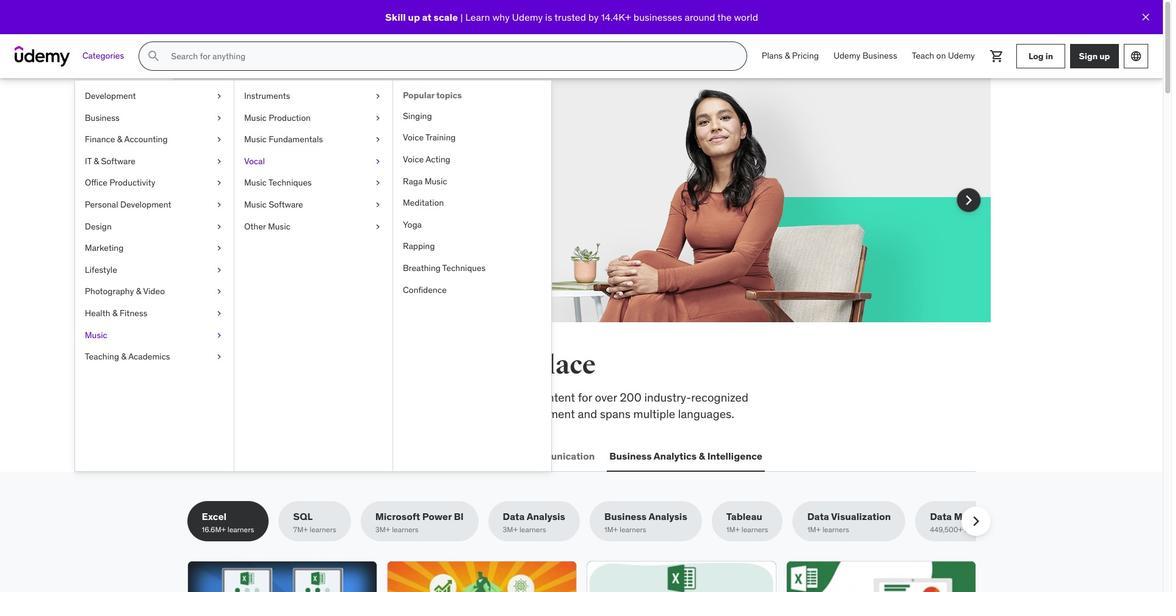 Task type: describe. For each thing, give the bounding box(es) containing it.
video
[[143, 286, 165, 297]]

music production link
[[234, 107, 393, 129]]

raga music link
[[393, 171, 551, 192]]

breathing
[[403, 263, 441, 273]]

16.6m+
[[202, 525, 226, 534]]

finance
[[85, 134, 115, 145]]

pricing
[[792, 50, 819, 61]]

sign up link
[[1070, 44, 1119, 68]]

3m+ inside microsoft power bi 3m+ learners
[[375, 525, 390, 534]]

plans & pricing
[[762, 50, 819, 61]]

music fundamentals
[[244, 134, 323, 145]]

0 horizontal spatial software
[[101, 156, 136, 167]]

by
[[588, 11, 599, 23]]

music production
[[244, 112, 311, 123]]

acting
[[426, 154, 450, 165]]

shopping cart with 0 items image
[[990, 49, 1004, 63]]

bi
[[454, 511, 464, 523]]

singing link
[[393, 105, 551, 127]]

confidence
[[403, 284, 447, 295]]

finance & accounting
[[85, 134, 168, 145]]

excel 16.6m+ learners
[[202, 511, 254, 534]]

photography & video link
[[75, 281, 234, 303]]

world
[[734, 11, 758, 23]]

xsmall image for instruments
[[373, 90, 383, 102]]

xsmall image for teaching & academics
[[214, 351, 224, 363]]

business for business
[[85, 112, 120, 123]]

next image
[[959, 190, 978, 210]]

music techniques link
[[234, 172, 393, 194]]

music for music software
[[244, 199, 267, 210]]

communication
[[521, 450, 595, 462]]

training
[[426, 132, 456, 143]]

data for data analysis
[[503, 511, 525, 523]]

xsmall image for music software
[[373, 199, 383, 211]]

analysis for business analysis
[[649, 511, 687, 523]]

& for video
[[136, 286, 141, 297]]

1 horizontal spatial in
[[1046, 50, 1053, 61]]

multiple
[[633, 406, 675, 421]]

|
[[460, 11, 463, 23]]

modeling
[[954, 511, 998, 523]]

music for music
[[85, 329, 107, 340]]

xsmall image for design
[[214, 221, 224, 233]]

rapping
[[403, 241, 435, 252]]

next image
[[966, 512, 986, 531]]

at
[[422, 11, 432, 23]]

sql 7m+ learners
[[293, 511, 336, 534]]

xsmall image for development
[[214, 90, 224, 102]]

learners inside excel 16.6m+ learners
[[228, 525, 254, 534]]

over
[[595, 390, 617, 405]]

lifestyle
[[85, 264, 117, 275]]

& for software
[[94, 156, 99, 167]]

content
[[535, 390, 575, 405]]

xsmall image for finance & accounting
[[214, 134, 224, 146]]

xsmall image for personal development
[[214, 199, 224, 211]]

place
[[532, 350, 596, 381]]

skills inside covering critical workplace skills to technical topics, including prep content for over 200 industry-recognized certifications, our catalog supports well-rounded professional development and spans multiple languages.
[[330, 390, 356, 405]]

development for personal
[[120, 199, 171, 210]]

covering critical workplace skills to technical topics, including prep content for over 200 industry-recognized certifications, our catalog supports well-rounded professional development and spans multiple languages.
[[187, 390, 748, 421]]

health
[[85, 308, 110, 319]]

1m+ for business analysis
[[604, 525, 618, 534]]

including
[[459, 390, 506, 405]]

xsmall image for music techniques
[[373, 177, 383, 189]]

leadership
[[379, 450, 430, 462]]

office productivity
[[85, 177, 155, 188]]

photography & video
[[85, 286, 165, 297]]

carousel element
[[172, 78, 991, 352]]

categories button
[[75, 42, 131, 71]]

up for sign
[[1100, 50, 1110, 61]]

workplace
[[274, 390, 327, 405]]

449,500+
[[930, 525, 963, 534]]

rounded
[[395, 406, 438, 421]]

critical
[[236, 390, 271, 405]]

up for skill
[[408, 11, 420, 23]]

xsmall image for marketing
[[214, 242, 224, 254]]

1 vertical spatial in
[[455, 350, 478, 381]]

learners inside data visualization 1m+ learners
[[823, 525, 849, 534]]

submit search image
[[147, 49, 161, 63]]

log
[[1029, 50, 1044, 61]]

learners inside business analysis 1m+ learners
[[620, 525, 646, 534]]

& for accounting
[[117, 134, 122, 145]]

microsoft power bi 3m+ learners
[[375, 511, 464, 534]]

2 your from the left
[[371, 162, 394, 176]]

development for web
[[213, 450, 275, 462]]

learners inside data analysis 3m+ learners
[[520, 525, 546, 534]]

it
[[85, 156, 92, 167]]

finance & accounting link
[[75, 129, 234, 151]]

& for academics
[[121, 351, 126, 362]]

close image
[[1140, 11, 1152, 23]]

catalog
[[280, 406, 318, 421]]

analysis for data analysis
[[527, 511, 565, 523]]

you for gets
[[413, 131, 449, 157]]

fundamentals
[[269, 134, 323, 145]]

with
[[271, 178, 293, 193]]

started
[[231, 178, 268, 193]]

topics
[[436, 90, 462, 101]]

for inside learning that gets you skills for your present (and your future). get started with us.
[[261, 162, 276, 176]]

us.
[[296, 178, 311, 193]]

learners inside data modeling 449,500+ learners
[[965, 525, 991, 534]]

academics
[[128, 351, 170, 362]]

learners inside sql 7m+ learners
[[310, 525, 336, 534]]

xsmall image for health & fitness
[[214, 308, 224, 320]]

techniques for music techniques
[[268, 177, 312, 188]]

14.4k+
[[601, 11, 631, 23]]

xsmall image for music
[[214, 329, 224, 341]]

vocal element
[[393, 81, 551, 471]]

voice training
[[403, 132, 456, 143]]

you for skills
[[342, 350, 386, 381]]

office productivity link
[[75, 172, 234, 194]]

xsmall image for music production
[[373, 112, 383, 124]]

technical
[[372, 390, 419, 405]]

music for music techniques
[[244, 177, 267, 188]]

future).
[[396, 162, 434, 176]]

visualization
[[831, 511, 891, 523]]

excel
[[202, 511, 227, 523]]

& for pricing
[[785, 50, 790, 61]]

web development
[[190, 450, 275, 462]]

business for business analysis 1m+ learners
[[604, 511, 647, 523]]

teaching
[[85, 351, 119, 362]]

gets
[[369, 131, 409, 157]]

sign
[[1079, 50, 1098, 61]]

business analytics & intelligence
[[610, 450, 763, 462]]

prep
[[509, 390, 532, 405]]

music techniques
[[244, 177, 312, 188]]



Task type: vqa. For each thing, say whether or not it's contained in the screenshot.
singing LINK
yes



Task type: locate. For each thing, give the bounding box(es) containing it.
you up get
[[413, 131, 449, 157]]

techniques down "rapping" link
[[442, 263, 486, 273]]

certifications,
[[187, 406, 258, 421]]

2 3m+ from the left
[[503, 525, 518, 534]]

software up office productivity
[[101, 156, 136, 167]]

2 1m+ from the left
[[726, 525, 740, 534]]

3 learners from the left
[[392, 525, 419, 534]]

data inside data visualization 1m+ learners
[[807, 511, 829, 523]]

vocal link
[[234, 151, 393, 172]]

yoga
[[403, 219, 422, 230]]

2 horizontal spatial data
[[930, 511, 952, 523]]

popular topics
[[403, 90, 462, 101]]

1 vertical spatial the
[[228, 350, 267, 381]]

development inside development link
[[85, 90, 136, 101]]

music fundamentals link
[[234, 129, 393, 151]]

& right it
[[94, 156, 99, 167]]

1 vertical spatial up
[[1100, 50, 1110, 61]]

development down office productivity link
[[120, 199, 171, 210]]

professional
[[441, 406, 505, 421]]

xsmall image inside it & software link
[[214, 156, 224, 168]]

xsmall image
[[214, 90, 224, 102], [373, 90, 383, 102], [214, 112, 224, 124], [373, 112, 383, 124], [373, 134, 383, 146], [373, 156, 383, 168], [214, 177, 224, 189], [373, 199, 383, 211], [373, 221, 383, 233], [214, 242, 224, 254], [214, 264, 224, 276], [214, 308, 224, 320], [214, 351, 224, 363]]

udemy business link
[[826, 42, 905, 71]]

development inside personal development 'link'
[[120, 199, 171, 210]]

0 vertical spatial techniques
[[268, 177, 312, 188]]

personal development
[[85, 199, 171, 210]]

2 horizontal spatial 1m+
[[807, 525, 821, 534]]

marketing
[[85, 242, 124, 253]]

productivity
[[110, 177, 155, 188]]

xsmall image for office productivity
[[214, 177, 224, 189]]

0 vertical spatial for
[[261, 162, 276, 176]]

data left visualization at bottom right
[[807, 511, 829, 523]]

rapping link
[[393, 236, 551, 258]]

data for data modeling
[[930, 511, 952, 523]]

your up with
[[278, 162, 301, 176]]

data inside data analysis 3m+ learners
[[503, 511, 525, 523]]

other music
[[244, 221, 290, 232]]

the left world
[[717, 11, 732, 23]]

voice up the raga
[[403, 154, 424, 165]]

choose a language image
[[1130, 50, 1142, 62]]

music inside "link"
[[244, 177, 267, 188]]

udemy image
[[15, 46, 70, 67]]

music down started
[[244, 199, 267, 210]]

meditation
[[403, 197, 444, 208]]

voice for voice acting
[[403, 154, 424, 165]]

topic filters element
[[187, 501, 1012, 542]]

1 vertical spatial voice
[[403, 154, 424, 165]]

techniques up "music software"
[[268, 177, 312, 188]]

software down with
[[269, 199, 303, 210]]

vocal
[[244, 156, 265, 167]]

marketing link
[[75, 238, 234, 259]]

0 vertical spatial skills
[[271, 350, 338, 381]]

0 horizontal spatial for
[[261, 162, 276, 176]]

xsmall image inside the "lifestyle" link
[[214, 264, 224, 276]]

&
[[785, 50, 790, 61], [117, 134, 122, 145], [94, 156, 99, 167], [136, 286, 141, 297], [112, 308, 118, 319], [121, 351, 126, 362], [699, 450, 705, 462]]

development link
[[75, 85, 234, 107]]

languages.
[[678, 406, 734, 421]]

udemy business
[[834, 50, 897, 61]]

xsmall image inside development link
[[214, 90, 224, 102]]

teach on udemy link
[[905, 42, 982, 71]]

development inside the web development "button"
[[213, 450, 275, 462]]

around
[[685, 11, 715, 23]]

music down "music software"
[[268, 221, 290, 232]]

1 learners from the left
[[228, 525, 254, 534]]

skill up at scale | learn why udemy is trusted by 14.4k+ businesses around the world
[[385, 11, 758, 23]]

8 learners from the left
[[965, 525, 991, 534]]

3m+ inside data analysis 3m+ learners
[[503, 525, 518, 534]]

industry-
[[644, 390, 691, 405]]

2 learners from the left
[[310, 525, 336, 534]]

business inside business analysis 1m+ learners
[[604, 511, 647, 523]]

xsmall image inside health & fitness link
[[214, 308, 224, 320]]

skills
[[231, 162, 259, 176]]

1m+ inside tableau 1m+ learners
[[726, 525, 740, 534]]

sql
[[293, 511, 313, 523]]

xsmall image for business
[[214, 112, 224, 124]]

xsmall image inside teaching & academics link
[[214, 351, 224, 363]]

all the skills you need in one place
[[187, 350, 596, 381]]

music up the vocal
[[244, 134, 267, 145]]

2 analysis from the left
[[649, 511, 687, 523]]

singing
[[403, 110, 432, 121]]

xsmall image inside music fundamentals link
[[373, 134, 383, 146]]

why
[[492, 11, 510, 23]]

& left video
[[136, 286, 141, 297]]

personal development link
[[75, 194, 234, 216]]

skills up workplace
[[271, 350, 338, 381]]

data up 449,500+
[[930, 511, 952, 523]]

4 learners from the left
[[520, 525, 546, 534]]

learners inside tableau 1m+ learners
[[742, 525, 768, 534]]

1 vertical spatial skills
[[330, 390, 356, 405]]

1 horizontal spatial up
[[1100, 50, 1110, 61]]

xsmall image inside music techniques "link"
[[373, 177, 383, 189]]

0 vertical spatial voice
[[403, 132, 424, 143]]

xsmall image inside design 'link'
[[214, 221, 224, 233]]

0 horizontal spatial udemy
[[512, 11, 543, 23]]

0 horizontal spatial you
[[342, 350, 386, 381]]

data inside data modeling 449,500+ learners
[[930, 511, 952, 523]]

raga music
[[403, 176, 447, 187]]

5 learners from the left
[[620, 525, 646, 534]]

0 vertical spatial the
[[717, 11, 732, 23]]

popular
[[403, 90, 434, 101]]

business analytics & intelligence button
[[607, 442, 765, 471]]

xsmall image for photography & video
[[214, 286, 224, 298]]

web development button
[[187, 442, 278, 471]]

0 horizontal spatial techniques
[[268, 177, 312, 188]]

health & fitness link
[[75, 303, 234, 325]]

well-
[[370, 406, 395, 421]]

xsmall image
[[214, 134, 224, 146], [214, 156, 224, 168], [373, 177, 383, 189], [214, 199, 224, 211], [214, 221, 224, 233], [214, 286, 224, 298], [214, 329, 224, 341]]

(and
[[346, 162, 369, 176]]

1m+ inside data visualization 1m+ learners
[[807, 525, 821, 534]]

1m+ for data visualization
[[807, 525, 821, 534]]

0 vertical spatial software
[[101, 156, 136, 167]]

personal
[[85, 199, 118, 210]]

for up and
[[578, 390, 592, 405]]

analysis inside business analysis 1m+ learners
[[649, 511, 687, 523]]

music inside vocal element
[[425, 176, 447, 187]]

music down the instruments
[[244, 112, 267, 123]]

0 vertical spatial development
[[85, 90, 136, 101]]

instruments link
[[234, 85, 393, 107]]

1 voice from the top
[[403, 132, 424, 143]]

1 horizontal spatial for
[[578, 390, 592, 405]]

software
[[101, 156, 136, 167], [269, 199, 303, 210]]

analysis inside data analysis 3m+ learners
[[527, 511, 565, 523]]

photography
[[85, 286, 134, 297]]

development down categories dropdown button
[[85, 90, 136, 101]]

xsmall image inside marketing link
[[214, 242, 224, 254]]

music down skills
[[244, 177, 267, 188]]

1 horizontal spatial udemy
[[834, 50, 861, 61]]

business for business analytics & intelligence
[[610, 450, 652, 462]]

xsmall image for lifestyle
[[214, 264, 224, 276]]

1 horizontal spatial 3m+
[[503, 525, 518, 534]]

1 horizontal spatial the
[[717, 11, 732, 23]]

& right the health
[[112, 308, 118, 319]]

1 horizontal spatial data
[[807, 511, 829, 523]]

& right teaching
[[121, 351, 126, 362]]

& inside health & fitness link
[[112, 308, 118, 319]]

1 data from the left
[[503, 511, 525, 523]]

3 1m+ from the left
[[807, 525, 821, 534]]

raga
[[403, 176, 423, 187]]

music for music fundamentals
[[244, 134, 267, 145]]

2 voice from the top
[[403, 154, 424, 165]]

you up to
[[342, 350, 386, 381]]

xsmall image inside office productivity link
[[214, 177, 224, 189]]

xsmall image inside instruments link
[[373, 90, 383, 102]]

intelligence
[[707, 450, 763, 462]]

xsmall image inside music link
[[214, 329, 224, 341]]

& inside the photography & video link
[[136, 286, 141, 297]]

xsmall image for vocal
[[373, 156, 383, 168]]

1 analysis from the left
[[527, 511, 565, 523]]

udemy
[[512, 11, 543, 23], [834, 50, 861, 61], [948, 50, 975, 61]]

learning
[[231, 131, 321, 157]]

business inside button
[[610, 450, 652, 462]]

0 horizontal spatial 3m+
[[375, 525, 390, 534]]

techniques inside vocal element
[[442, 263, 486, 273]]

get
[[436, 162, 455, 176]]

1 horizontal spatial analysis
[[649, 511, 687, 523]]

udemy left is
[[512, 11, 543, 23]]

data analysis 3m+ learners
[[503, 511, 565, 534]]

music down the health
[[85, 329, 107, 340]]

udemy right on
[[948, 50, 975, 61]]

confidence link
[[393, 279, 551, 301]]

xsmall image inside vocal "link"
[[373, 156, 383, 168]]

communication button
[[518, 442, 597, 471]]

1 vertical spatial software
[[269, 199, 303, 210]]

learners
[[228, 525, 254, 534], [310, 525, 336, 534], [392, 525, 419, 534], [520, 525, 546, 534], [620, 525, 646, 534], [742, 525, 768, 534], [823, 525, 849, 534], [965, 525, 991, 534]]

1 vertical spatial for
[[578, 390, 592, 405]]

teach on udemy
[[912, 50, 975, 61]]

0 horizontal spatial up
[[408, 11, 420, 23]]

instruments
[[244, 90, 290, 101]]

development right web
[[213, 450, 275, 462]]

leadership button
[[376, 442, 433, 471]]

Search for anything text field
[[169, 46, 732, 67]]

0 horizontal spatial your
[[278, 162, 301, 176]]

learners inside microsoft power bi 3m+ learners
[[392, 525, 419, 534]]

xsmall image for music fundamentals
[[373, 134, 383, 146]]

analytics
[[654, 450, 697, 462]]

xsmall image inside the photography & video link
[[214, 286, 224, 298]]

data visualization 1m+ learners
[[807, 511, 891, 534]]

music down acting
[[425, 176, 447, 187]]

xsmall image inside 'music production' link
[[373, 112, 383, 124]]

& right the finance
[[117, 134, 122, 145]]

data modeling 449,500+ learners
[[930, 511, 998, 534]]

udemy right pricing
[[834, 50, 861, 61]]

music inside "link"
[[268, 221, 290, 232]]

on
[[936, 50, 946, 61]]

sign up
[[1079, 50, 1110, 61]]

7 learners from the left
[[823, 525, 849, 534]]

0 horizontal spatial analysis
[[527, 511, 565, 523]]

2 data from the left
[[807, 511, 829, 523]]

it & software link
[[75, 151, 234, 172]]

xsmall image inside "business" link
[[214, 112, 224, 124]]

skills up the supports
[[330, 390, 356, 405]]

music for music production
[[244, 112, 267, 123]]

1 horizontal spatial 1m+
[[726, 525, 740, 534]]

categories
[[82, 50, 124, 61]]

our
[[260, 406, 277, 421]]

music software link
[[234, 194, 393, 216]]

plans & pricing link
[[754, 42, 826, 71]]

up
[[408, 11, 420, 23], [1100, 50, 1110, 61]]

voice training link
[[393, 127, 551, 149]]

0 vertical spatial up
[[408, 11, 420, 23]]

design
[[85, 221, 112, 232]]

& inside it & software link
[[94, 156, 99, 167]]

& inside finance & accounting link
[[117, 134, 122, 145]]

skill
[[385, 11, 406, 23]]

learn
[[465, 11, 490, 23]]

you inside learning that gets you skills for your present (and your future). get started with us.
[[413, 131, 449, 157]]

other
[[244, 221, 266, 232]]

voice
[[403, 132, 424, 143], [403, 154, 424, 165]]

0 horizontal spatial data
[[503, 511, 525, 523]]

office
[[85, 177, 107, 188]]

& right plans
[[785, 50, 790, 61]]

& inside the business analytics & intelligence button
[[699, 450, 705, 462]]

0 vertical spatial in
[[1046, 50, 1053, 61]]

& right the "analytics"
[[699, 450, 705, 462]]

3 data from the left
[[930, 511, 952, 523]]

1 vertical spatial techniques
[[442, 263, 486, 273]]

voice for voice training
[[403, 132, 424, 143]]

data for data visualization
[[807, 511, 829, 523]]

0 horizontal spatial the
[[228, 350, 267, 381]]

2 horizontal spatial udemy
[[948, 50, 975, 61]]

1 vertical spatial you
[[342, 350, 386, 381]]

development
[[85, 90, 136, 101], [120, 199, 171, 210], [213, 450, 275, 462]]

voice acting
[[403, 154, 450, 165]]

development
[[507, 406, 575, 421]]

voice acting link
[[393, 149, 551, 171]]

0 horizontal spatial in
[[455, 350, 478, 381]]

data right bi
[[503, 511, 525, 523]]

xsmall image inside finance & accounting link
[[214, 134, 224, 146]]

xsmall image for other music
[[373, 221, 383, 233]]

1 3m+ from the left
[[375, 525, 390, 534]]

teaching & academics
[[85, 351, 170, 362]]

the up critical
[[228, 350, 267, 381]]

techniques for breathing techniques
[[442, 263, 486, 273]]

xsmall image for it & software
[[214, 156, 224, 168]]

voice down singing
[[403, 132, 424, 143]]

1 horizontal spatial software
[[269, 199, 303, 210]]

xsmall image inside personal development 'link'
[[214, 199, 224, 211]]

it & software
[[85, 156, 136, 167]]

up inside "link"
[[1100, 50, 1110, 61]]

1 1m+ from the left
[[604, 525, 618, 534]]

need
[[391, 350, 450, 381]]

1m+ inside business analysis 1m+ learners
[[604, 525, 618, 534]]

0 horizontal spatial 1m+
[[604, 525, 618, 534]]

microsoft
[[375, 511, 420, 523]]

1 horizontal spatial you
[[413, 131, 449, 157]]

scale
[[434, 11, 458, 23]]

for inside covering critical workplace skills to technical topics, including prep content for over 200 industry-recognized certifications, our catalog supports well-rounded professional development and spans multiple languages.
[[578, 390, 592, 405]]

in up "including" at left bottom
[[455, 350, 478, 381]]

xsmall image inside music software link
[[373, 199, 383, 211]]

that
[[324, 131, 365, 157]]

2 vertical spatial development
[[213, 450, 275, 462]]

1 your from the left
[[278, 162, 301, 176]]

0 vertical spatial you
[[413, 131, 449, 157]]

1 horizontal spatial your
[[371, 162, 394, 176]]

xsmall image inside other music "link"
[[373, 221, 383, 233]]

power
[[422, 511, 452, 523]]

& inside plans & pricing link
[[785, 50, 790, 61]]

in right log
[[1046, 50, 1053, 61]]

1 horizontal spatial techniques
[[442, 263, 486, 273]]

& for fitness
[[112, 308, 118, 319]]

6 learners from the left
[[742, 525, 768, 534]]

up left 'at'
[[408, 11, 420, 23]]

& inside teaching & academics link
[[121, 351, 126, 362]]

supports
[[321, 406, 367, 421]]

your right (and in the top left of the page
[[371, 162, 394, 176]]

techniques inside "link"
[[268, 177, 312, 188]]

for up music techniques
[[261, 162, 276, 176]]

1 vertical spatial development
[[120, 199, 171, 210]]

up right sign
[[1100, 50, 1110, 61]]



